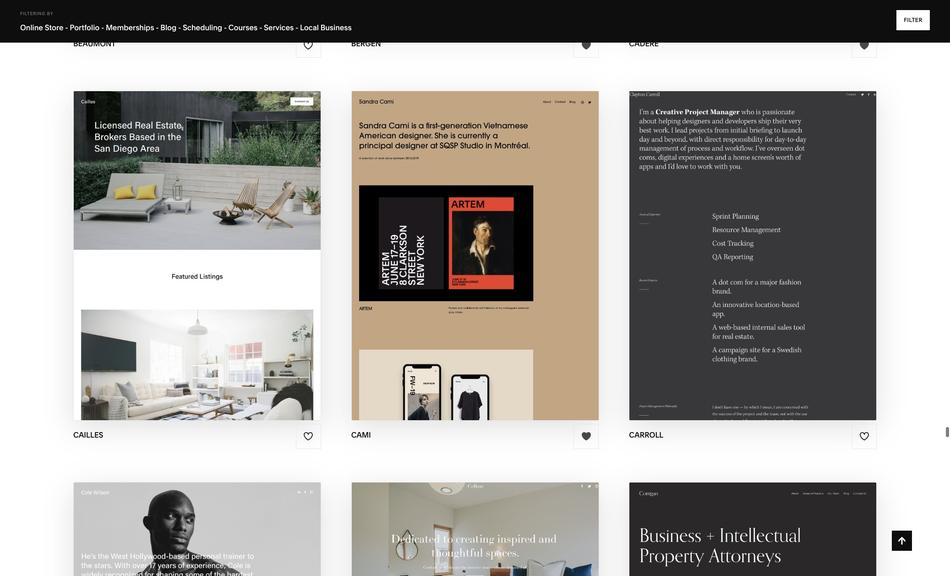 Task type: vqa. For each thing, say whether or not it's contained in the screenshot.
the top Cailles
yes



Task type: locate. For each thing, give the bounding box(es) containing it.
-
[[65, 23, 68, 32], [101, 23, 104, 32], [156, 23, 159, 32], [178, 23, 181, 32], [224, 23, 227, 32], [259, 23, 262, 32], [296, 23, 298, 32]]

carroll image
[[630, 91, 877, 421]]

1 vertical spatial cole
[[206, 565, 231, 576]]

cole up preview cole link
[[208, 547, 232, 558]]

filter
[[904, 17, 923, 23]]

carroll
[[755, 238, 797, 248], [753, 256, 796, 266], [629, 430, 664, 439]]

start for start with cami
[[431, 238, 458, 248]]

7 - from the left
[[296, 23, 298, 32]]

preview cole link
[[164, 558, 231, 576]]

0 vertical spatial cailles
[[201, 238, 239, 248]]

with
[[176, 238, 199, 248], [460, 238, 484, 248], [729, 238, 753, 248], [454, 544, 477, 554], [182, 547, 206, 558]]

colton image
[[352, 483, 599, 576]]

cadere
[[629, 39, 659, 48]]

cami
[[486, 238, 510, 248], [484, 256, 509, 266], [351, 430, 371, 439]]

1 horizontal spatial cailles
[[201, 238, 239, 248]]

6 - from the left
[[259, 23, 262, 32]]

cailles
[[201, 238, 239, 248], [73, 430, 103, 439]]

start with cole
[[153, 547, 232, 558]]

start with carroll
[[700, 238, 797, 248]]

cailles image
[[74, 91, 321, 421]]

start
[[146, 238, 174, 248], [431, 238, 458, 248], [700, 238, 727, 248], [424, 544, 452, 554], [153, 547, 180, 558]]

add beaumont to your favorites list image
[[303, 40, 314, 50]]

- right courses
[[259, 23, 262, 32]]

colton up preview colton link
[[480, 544, 517, 554]]

cole
[[208, 547, 232, 558], [206, 565, 231, 576]]

preview down the start with cami
[[442, 256, 482, 266]]

online
[[20, 23, 43, 32]]

preview for preview cole
[[164, 565, 204, 576]]

preview down start with colton
[[436, 562, 476, 572]]

with for cole
[[182, 547, 206, 558]]

0 vertical spatial cole
[[208, 547, 232, 558]]

- right store
[[65, 23, 68, 32]]

services
[[264, 23, 294, 32]]

- right blog on the top left of the page
[[178, 23, 181, 32]]

0 vertical spatial colton
[[480, 544, 517, 554]]

preview cami link
[[442, 249, 509, 274]]

1 vertical spatial cailles
[[73, 430, 103, 439]]

start inside "button"
[[424, 544, 452, 554]]

memberships
[[106, 23, 154, 32]]

preview for preview carroll
[[711, 256, 751, 266]]

- left local on the top of the page
[[296, 23, 298, 32]]

with for carroll
[[729, 238, 753, 248]]

store
[[45, 23, 63, 32]]

with inside "button"
[[454, 544, 477, 554]]

cailles inside button
[[201, 238, 239, 248]]

start with colton
[[424, 544, 517, 554]]

colton
[[480, 544, 517, 554], [478, 562, 515, 572]]

start with cailles button
[[146, 231, 248, 256]]

- left courses
[[224, 23, 227, 32]]

preview
[[442, 256, 482, 266], [711, 256, 751, 266], [436, 562, 476, 572], [164, 565, 204, 576]]

preview colton
[[436, 562, 515, 572]]

0 vertical spatial carroll
[[755, 238, 797, 248]]

- left blog on the top left of the page
[[156, 23, 159, 32]]

1 - from the left
[[65, 23, 68, 32]]

with for cami
[[460, 238, 484, 248]]

preview down start with carroll
[[711, 256, 751, 266]]

0 vertical spatial cami
[[486, 238, 510, 248]]

cole down start with cole
[[206, 565, 231, 576]]

preview down start with cole
[[164, 565, 204, 576]]

colton down start with colton
[[478, 562, 515, 572]]

- right the portfolio
[[101, 23, 104, 32]]

5 - from the left
[[224, 23, 227, 32]]



Task type: describe. For each thing, give the bounding box(es) containing it.
start with cami button
[[431, 231, 520, 256]]

preview cole
[[164, 565, 231, 576]]

preview for preview colton
[[436, 562, 476, 572]]

cole inside button
[[208, 547, 232, 558]]

4 - from the left
[[178, 23, 181, 32]]

preview carroll link
[[711, 249, 796, 274]]

with for cailles
[[176, 238, 199, 248]]

start with colton button
[[424, 537, 526, 562]]

start for start with carroll
[[700, 238, 727, 248]]

2 vertical spatial carroll
[[629, 430, 664, 439]]

cole image
[[74, 483, 321, 576]]

remove cami from your favorites list image
[[582, 431, 592, 441]]

1 vertical spatial colton
[[478, 562, 515, 572]]

cami inside button
[[486, 238, 510, 248]]

remove cadere from your favorites list image
[[860, 40, 870, 50]]

add cailles to your favorites list image
[[303, 431, 314, 441]]

start for start with cole
[[153, 547, 180, 558]]

scheduling
[[183, 23, 222, 32]]

2 - from the left
[[101, 23, 104, 32]]

start with cole button
[[153, 540, 242, 566]]

back to top image
[[897, 536, 908, 546]]

add carroll to your favorites list image
[[860, 431, 870, 441]]

beaumont
[[73, 39, 116, 48]]

business
[[321, 23, 352, 32]]

filtering by
[[20, 11, 53, 16]]

1 vertical spatial carroll
[[753, 256, 796, 266]]

portfolio
[[70, 23, 100, 32]]

start for start with cailles
[[146, 238, 174, 248]]

filtering
[[20, 11, 46, 16]]

0 horizontal spatial cailles
[[73, 430, 103, 439]]

filter button
[[897, 10, 930, 30]]

preview for preview cami
[[442, 256, 482, 266]]

courses
[[229, 23, 258, 32]]

2 vertical spatial cami
[[351, 430, 371, 439]]

corrigan image
[[630, 483, 877, 576]]

with for colton
[[454, 544, 477, 554]]

carroll inside button
[[755, 238, 797, 248]]

start with carroll button
[[700, 231, 807, 256]]

start for start with colton
[[424, 544, 452, 554]]

local
[[300, 23, 319, 32]]

3 - from the left
[[156, 23, 159, 32]]

bergen
[[351, 39, 381, 48]]

blog
[[161, 23, 177, 32]]

preview carroll
[[711, 256, 796, 266]]

online store - portfolio - memberships - blog - scheduling - courses - services - local business
[[20, 23, 352, 32]]

beaumont image
[[74, 0, 321, 29]]

preview cami
[[442, 256, 509, 266]]

by
[[47, 11, 53, 16]]

start with cailles
[[146, 238, 239, 248]]

cami image
[[352, 91, 599, 421]]

colton inside "button"
[[480, 544, 517, 554]]

start with cami
[[431, 238, 510, 248]]

remove bergen from your favorites list image
[[582, 40, 592, 50]]

1 vertical spatial cami
[[484, 256, 509, 266]]

preview colton link
[[436, 555, 515, 576]]



